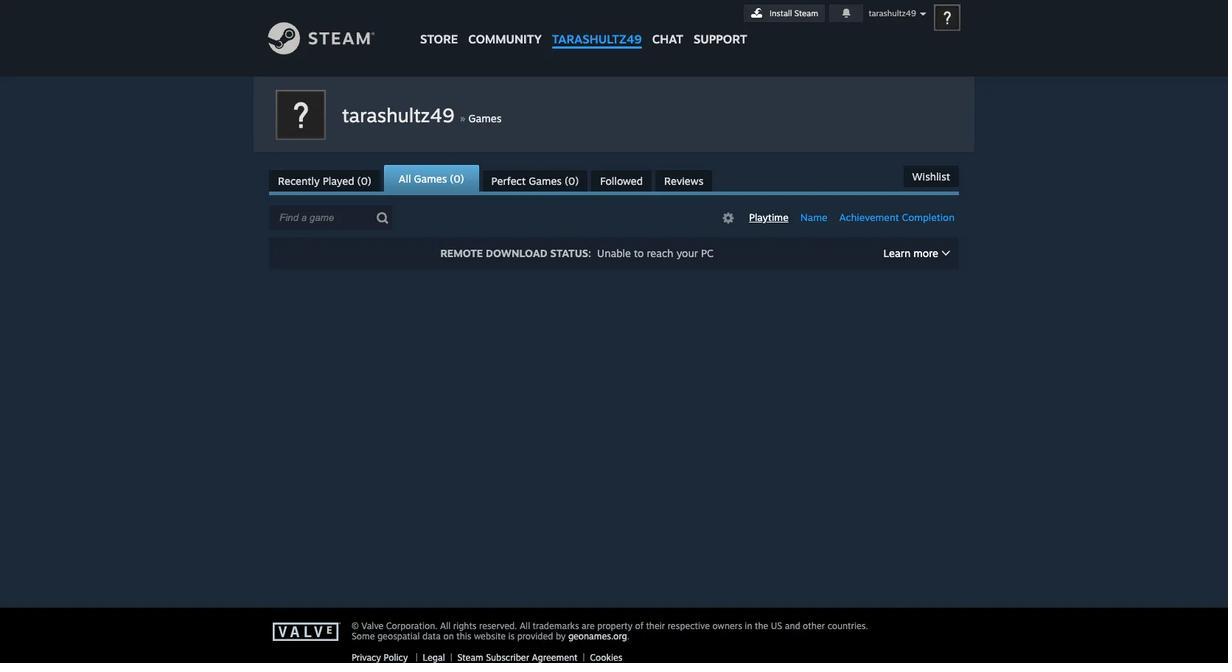 Task type: vqa. For each thing, say whether or not it's contained in the screenshot.
the rightmost with
no



Task type: locate. For each thing, give the bounding box(es) containing it.
name button
[[796, 210, 832, 226]]

1 horizontal spatial games
[[469, 112, 502, 125]]

followed link
[[591, 170, 652, 192]]

2 vertical spatial tarashultz49
[[342, 103, 454, 127]]

steam
[[795, 8, 818, 18]]

(0) for perfect games (0)
[[565, 175, 579, 187]]

reserved.
[[479, 621, 517, 632]]

0 vertical spatial tarashultz49
[[869, 8, 916, 18]]

all
[[399, 173, 411, 185], [440, 621, 451, 632], [520, 621, 530, 632]]

0 horizontal spatial (0)
[[357, 175, 371, 187]]

(0) right played
[[357, 175, 371, 187]]

tarashultz49
[[869, 8, 916, 18], [552, 32, 642, 46], [342, 103, 454, 127]]

store link
[[415, 0, 463, 53]]

1 horizontal spatial tarashultz49
[[552, 32, 642, 46]]

(0) for recently played (0)
[[357, 175, 371, 187]]

data
[[422, 631, 441, 642]]

perfect games (0)
[[491, 175, 579, 187]]

(0) left followed link
[[565, 175, 579, 187]]

on
[[443, 631, 454, 642]]

remote download status: unable to reach your pc
[[440, 247, 714, 260]]

perfect
[[491, 175, 526, 187]]

countries.
[[828, 621, 868, 632]]

unable
[[597, 247, 631, 260]]

support link
[[689, 0, 752, 50]]

more
[[914, 247, 938, 260]]

tarashultz49 » games
[[342, 103, 502, 127]]

games for perfect games (0)
[[529, 175, 562, 187]]

games for all games (0)
[[414, 173, 447, 185]]

(0)
[[450, 173, 464, 185], [357, 175, 371, 187], [565, 175, 579, 187]]

all right is
[[520, 621, 530, 632]]

0 vertical spatial tarashultz49 link
[[547, 0, 647, 53]]

©
[[352, 621, 359, 632]]

(0) left perfect
[[450, 173, 464, 185]]

achievement
[[839, 212, 899, 223]]

games
[[469, 112, 502, 125], [414, 173, 447, 185], [529, 175, 562, 187]]

us
[[771, 621, 782, 632]]

games right »
[[469, 112, 502, 125]]

games right perfect
[[529, 175, 562, 187]]

completion
[[902, 212, 955, 223]]

tarashultz49 link left "chat"
[[547, 0, 647, 53]]

all left 'rights'
[[440, 621, 451, 632]]

1 horizontal spatial (0)
[[450, 173, 464, 185]]

trademarks
[[533, 621, 579, 632]]

in
[[745, 621, 752, 632]]

the
[[755, 621, 768, 632]]

playtime button
[[745, 210, 793, 226]]

2 horizontal spatial (0)
[[565, 175, 579, 187]]

all games (0) link
[[384, 165, 479, 192]]

of
[[635, 621, 644, 632]]

community
[[468, 32, 542, 46]]

download
[[486, 247, 548, 260]]

tarashultz49 link
[[547, 0, 647, 53], [342, 103, 460, 127]]

all down tarashultz49 » games
[[399, 173, 411, 185]]

geonames.org link
[[568, 631, 627, 642]]

games inside tarashultz49 » games
[[469, 112, 502, 125]]

playtime
[[749, 212, 789, 223]]

Find a game field
[[269, 206, 392, 230]]

followed
[[600, 175, 643, 187]]

tarashultz49 link up all games (0) link
[[342, 103, 460, 127]]

games down tarashultz49 » games
[[414, 173, 447, 185]]

name
[[800, 212, 828, 223]]

games link
[[469, 112, 502, 125]]

achievement completion button
[[835, 210, 959, 226]]

0 horizontal spatial tarashultz49 link
[[342, 103, 460, 127]]

rights
[[453, 621, 477, 632]]

reach
[[647, 247, 674, 260]]

wishlist
[[912, 170, 950, 183]]

0 horizontal spatial tarashultz49
[[342, 103, 454, 127]]

install
[[770, 8, 792, 18]]

0 horizontal spatial games
[[414, 173, 447, 185]]

reviews
[[664, 175, 704, 187]]

1 horizontal spatial tarashultz49 link
[[547, 0, 647, 53]]

0 horizontal spatial all
[[399, 173, 411, 185]]

recently played (0)
[[278, 175, 371, 187]]

geonames.org
[[568, 631, 627, 642]]

by
[[556, 631, 566, 642]]

recently played (0) link
[[269, 170, 380, 192]]

property
[[597, 621, 633, 632]]

2 horizontal spatial games
[[529, 175, 562, 187]]



Task type: describe. For each thing, give the bounding box(es) containing it.
perfect games (0) link
[[483, 170, 588, 192]]

owners
[[713, 621, 742, 632]]

website
[[474, 631, 506, 642]]

respective
[[668, 621, 710, 632]]

community link
[[463, 0, 547, 53]]

install steam
[[770, 8, 818, 18]]

(0) for all games (0)
[[450, 173, 464, 185]]

learn more
[[884, 247, 938, 260]]

2 horizontal spatial tarashultz49
[[869, 8, 916, 18]]

all games (0)
[[399, 173, 464, 185]]

store
[[420, 32, 458, 46]]

are
[[582, 621, 595, 632]]

© valve corporation. all rights reserved. all trademarks are property of their respective owners in the us and other countries. some geospatial data on this website is provided by geonames.org .
[[352, 621, 868, 642]]

2 horizontal spatial all
[[520, 621, 530, 632]]

provided
[[517, 631, 553, 642]]

is
[[508, 631, 515, 642]]

and
[[785, 621, 800, 632]]

learn
[[884, 247, 911, 260]]

geospatial
[[377, 631, 420, 642]]

reviews link
[[655, 170, 712, 192]]

corporation.
[[386, 621, 438, 632]]

achievement completion
[[839, 212, 955, 223]]

chat
[[652, 32, 683, 46]]

valve
[[361, 621, 384, 632]]

»
[[460, 111, 466, 125]]

1 vertical spatial tarashultz49
[[552, 32, 642, 46]]

.
[[627, 631, 630, 642]]

your
[[677, 247, 698, 260]]

this
[[456, 631, 471, 642]]

1 vertical spatial tarashultz49 link
[[342, 103, 460, 127]]

recently
[[278, 175, 320, 187]]

other
[[803, 621, 825, 632]]

valve logo image
[[273, 623, 344, 642]]

install steam link
[[744, 4, 825, 22]]

some
[[352, 631, 375, 642]]

support
[[694, 32, 747, 46]]

wishlist link
[[903, 166, 959, 187]]

to
[[634, 247, 644, 260]]

status:
[[550, 247, 591, 260]]

1 horizontal spatial all
[[440, 621, 451, 632]]

remote
[[440, 247, 483, 260]]

pc
[[701, 247, 714, 260]]

their
[[646, 621, 665, 632]]

played
[[323, 175, 354, 187]]

chat link
[[647, 0, 689, 50]]



